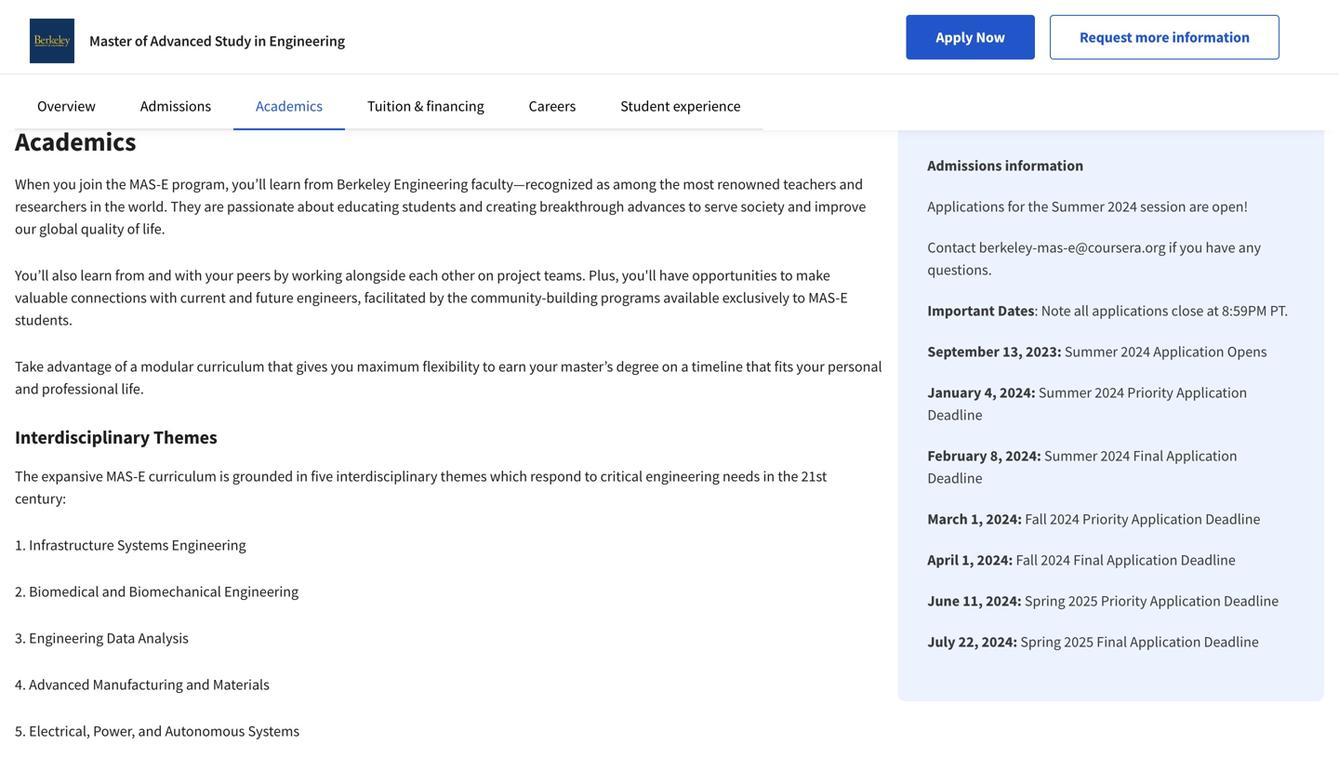 Task type: describe. For each thing, give the bounding box(es) containing it.
2024 for application
[[1121, 342, 1151, 361]]

e inside when you join the mas-e program, you'll learn from berkeley engineering faculty—recognized as among the most renowned teachers and researchers in the world. they are passionate about educating students and creating breakthrough advances to serve society and improve our global quality of life.
[[161, 175, 169, 194]]

serve
[[705, 197, 738, 216]]

priority for 2024
[[1083, 510, 1129, 528]]

you inside when you join the mas-e program, you'll learn from berkeley engineering faculty—recognized as among the most renowned teachers and researchers in the world. they are passionate about educating students and creating breakthrough advances to serve society and improve our global quality of life.
[[53, 175, 76, 194]]

september 13, 2023: summer 2024 application opens
[[928, 342, 1268, 361]]

deadline for july 22, 2024: spring 2025 final application deadline
[[1205, 633, 1260, 651]]

opportunities
[[692, 266, 777, 285]]

among
[[613, 175, 657, 194]]

you'll
[[232, 175, 266, 194]]

july 22, 2024: spring 2025 final application deadline
[[928, 633, 1260, 651]]

apply
[[936, 28, 974, 47]]

2024: for february
[[1006, 447, 1042, 465]]

passionate
[[227, 197, 294, 216]]

expansive
[[41, 467, 103, 486]]

materials
[[213, 675, 270, 694]]

the inside 'the expansive mas-e curriculum is grounded in five interdisciplinary themes which respond to critical engineering needs in the 21st century:'
[[778, 467, 799, 486]]

to down make
[[793, 288, 806, 307]]

analysis
[[138, 629, 189, 648]]

to inside when you join the mas-e program, you'll learn from berkeley engineering faculty—recognized as among the most renowned teachers and researchers in the world. they are passionate about educating students and creating breakthrough advances to serve society and improve our global quality of life.
[[689, 197, 702, 216]]

grounded
[[232, 467, 293, 486]]

2024: for june
[[986, 592, 1022, 610]]

you'll also learn from and with your peers by working alongside each other on project teams. plus, you'll have opportunities to make valuable connections with current and future engineers, facilitated by the community-building programs available exclusively to mas-e students.
[[15, 266, 848, 329]]

admissions link
[[140, 97, 211, 115]]

when
[[15, 175, 50, 194]]

2024 inside "summer 2024 priority application deadline"
[[1095, 383, 1125, 402]]

infrastructure
[[29, 536, 114, 555]]

applications
[[1093, 301, 1169, 320]]

e@coursera.org
[[1068, 238, 1166, 257]]

mas-
[[1038, 238, 1068, 257]]

interdisciplinary
[[336, 467, 438, 486]]

engineering up biomechanical
[[172, 536, 246, 555]]

0 vertical spatial with
[[175, 266, 202, 285]]

needs
[[723, 467, 760, 486]]

curriculum inside 'the expansive mas-e curriculum is grounded in five interdisciplinary themes which respond to critical engineering needs in the 21st century:'
[[149, 467, 217, 486]]

you inside take advantage of a modular curriculum that gives you maximum flexibility to earn your master's degree on a timeline that fits your personal and professional life.
[[331, 357, 354, 376]]

2 that from the left
[[746, 357, 772, 376]]

summer 2024 priority application deadline
[[928, 383, 1248, 424]]

take advantage of a modular curriculum that gives you maximum flexibility to earn your master's degree on a timeline that fits your personal and professional life.
[[15, 357, 883, 398]]

:
[[1035, 301, 1039, 320]]

in right needs
[[763, 467, 775, 486]]

summer down all
[[1065, 342, 1118, 361]]

june 11, 2024: spring 2025 priority application deadline
[[928, 592, 1280, 610]]

students.
[[15, 311, 73, 329]]

5.
[[15, 722, 26, 741]]

1 horizontal spatial academics
[[256, 97, 323, 115]]

master's
[[561, 357, 614, 376]]

engineering
[[646, 467, 720, 486]]

2.
[[15, 582, 26, 601]]

11,
[[963, 592, 983, 610]]

summer inside "summer 2024 priority application deadline"
[[1039, 383, 1092, 402]]

to inside 'the expansive mas-e curriculum is grounded in five interdisciplinary themes which respond to critical engineering needs in the 21st century:'
[[585, 467, 598, 486]]

deadline for april 1, 2024: fall  2024 final application deadline
[[1181, 551, 1236, 569]]

you'll
[[15, 266, 49, 285]]

facilitated
[[364, 288, 426, 307]]

learn inside when you join the mas-e program, you'll learn from berkeley engineering faculty—recognized as among the most renowned teachers and researchers in the world. they are passionate about educating students and creating breakthrough advances to serve society and improve our global quality of life.
[[269, 175, 301, 194]]

modular
[[141, 357, 194, 376]]

join
[[79, 175, 103, 194]]

available
[[664, 288, 720, 307]]

the right for
[[1028, 197, 1049, 216]]

themes
[[441, 467, 487, 486]]

final for 2025
[[1097, 633, 1128, 651]]

0 vertical spatial systems
[[117, 536, 169, 555]]

the inside you'll also learn from and with your peers by working alongside each other on project teams. plus, you'll have opportunities to make valuable connections with current and future engineers, facilitated by the community-building programs available exclusively to mas-e students.
[[447, 288, 468, 307]]

mas- inside you'll also learn from and with your peers by working alongside each other on project teams. plus, you'll have opportunities to make valuable connections with current and future engineers, facilitated by the community-building programs available exclusively to mas-e students.
[[809, 288, 840, 307]]

application inside "summer 2024 priority application deadline"
[[1177, 383, 1248, 402]]

experience
[[673, 97, 741, 115]]

professional
[[42, 380, 118, 398]]

researchers
[[15, 197, 87, 216]]

interdisciplinary
[[15, 426, 150, 449]]

2024 for final
[[1041, 551, 1071, 569]]

tuition & financing link
[[368, 97, 484, 115]]

master
[[89, 32, 132, 50]]

future
[[256, 288, 294, 307]]

maximum
[[357, 357, 420, 376]]

student experience link
[[621, 97, 741, 115]]

have inside contact berkeley-mas-e@coursera.org if you have any questions.
[[1206, 238, 1236, 257]]

tuition & financing
[[368, 97, 484, 115]]

earn
[[499, 357, 527, 376]]

in right study
[[254, 32, 266, 50]]

2 are from the left
[[1190, 197, 1210, 216]]

applications for the summer 2024 session are open!
[[928, 197, 1249, 216]]

3.
[[15, 629, 26, 648]]

uc berkeley college of engineering logo image
[[30, 19, 74, 63]]

2 a from the left
[[681, 357, 689, 376]]

educating
[[337, 197, 399, 216]]

opens
[[1228, 342, 1268, 361]]

academics link
[[256, 97, 323, 115]]

request
[[1080, 28, 1133, 47]]

2024: for july
[[982, 633, 1018, 651]]

2025 for priority
[[1069, 592, 1098, 610]]

teams.
[[544, 266, 586, 285]]

peers
[[236, 266, 271, 285]]

flexibility
[[423, 357, 480, 376]]

programs
[[601, 288, 661, 307]]

improve
[[815, 197, 866, 216]]

and down world.
[[148, 266, 172, 285]]

fits
[[775, 357, 794, 376]]

final inside summer 2024 final application deadline
[[1134, 447, 1164, 465]]

and left creating
[[459, 197, 483, 216]]

on inside you'll also learn from and with your peers by working alongside each other on project teams. plus, you'll have opportunities to make valuable connections with current and future engineers, facilitated by the community-building programs available exclusively to mas-e students.
[[478, 266, 494, 285]]

of inside take advantage of a modular curriculum that gives you maximum flexibility to earn your master's degree on a timeline that fits your personal and professional life.
[[115, 357, 127, 376]]

apply now button
[[907, 15, 1036, 60]]

advantage
[[47, 357, 112, 376]]

the up advances
[[660, 175, 680, 194]]

4,
[[985, 383, 997, 402]]

century:
[[15, 489, 66, 508]]

february
[[928, 447, 988, 465]]

application inside summer 2024 final application deadline
[[1167, 447, 1238, 465]]

8:59pm
[[1223, 301, 1268, 320]]

1 a from the left
[[130, 357, 138, 376]]

important dates : note all applications close at 8:59pm pt.
[[928, 301, 1289, 320]]

close
[[1172, 301, 1204, 320]]

to left make
[[780, 266, 793, 285]]

each
[[409, 266, 439, 285]]

0 horizontal spatial advanced
[[29, 675, 90, 694]]

0 vertical spatial advanced
[[150, 32, 212, 50]]

society
[[741, 197, 785, 216]]

1 horizontal spatial systems
[[248, 722, 300, 741]]

13,
[[1003, 342, 1023, 361]]

e inside you'll also learn from and with your peers by working alongside each other on project teams. plus, you'll have opportunities to make valuable connections with current and future engineers, facilitated by the community-building programs available exclusively to mas-e students.
[[840, 288, 848, 307]]

april 1, 2024: fall  2024 final application deadline
[[928, 551, 1236, 569]]

apply now
[[936, 28, 1006, 47]]

life. inside when you join the mas-e program, you'll learn from berkeley engineering faculty—recognized as among the most renowned teachers and researchers in the world. they are passionate about educating students and creating breakthrough advances to serve society and improve our global quality of life.
[[143, 220, 165, 238]]

working
[[292, 266, 342, 285]]

march 1, 2024: fall  2024  priority application deadline
[[928, 510, 1261, 528]]

spring for july 22, 2024:
[[1021, 633, 1062, 651]]

degree
[[616, 357, 659, 376]]

interdisciplinary themes
[[15, 426, 217, 449]]

contact
[[928, 238, 977, 257]]

curriculum inside take advantage of a modular curriculum that gives you maximum flexibility to earn your master's degree on a timeline that fits your personal and professional life.
[[197, 357, 265, 376]]

renowned
[[718, 175, 781, 194]]

&
[[414, 97, 424, 115]]

life. inside take advantage of a modular curriculum that gives you maximum flexibility to earn your master's degree on a timeline that fits your personal and professional life.
[[121, 380, 144, 398]]

0 vertical spatial of
[[135, 32, 147, 50]]

you inside contact berkeley-mas-e@coursera.org if you have any questions.
[[1180, 238, 1203, 257]]



Task type: locate. For each thing, give the bounding box(es) containing it.
final down "summer 2024 priority application deadline"
[[1134, 447, 1164, 465]]

student
[[621, 97, 670, 115]]

mas- inside 'the expansive mas-e curriculum is grounded in five interdisciplinary themes which respond to critical engineering needs in the 21st century:'
[[106, 467, 138, 486]]

autonomous
[[165, 722, 245, 741]]

of down world.
[[127, 220, 140, 238]]

1 vertical spatial life.
[[121, 380, 144, 398]]

of right 'advantage'
[[115, 357, 127, 376]]

e down interdisciplinary themes
[[138, 467, 146, 486]]

2 vertical spatial mas-
[[106, 467, 138, 486]]

e inside 'the expansive mas-e curriculum is grounded in five interdisciplinary themes which respond to critical engineering needs in the 21st century:'
[[138, 467, 146, 486]]

1 vertical spatial curriculum
[[149, 467, 217, 486]]

1 horizontal spatial information
[[1173, 28, 1250, 47]]

2024: right 22,
[[982, 633, 1018, 651]]

1 vertical spatial information
[[1006, 156, 1084, 175]]

and left 'materials'
[[186, 675, 210, 694]]

advanced
[[150, 32, 212, 50], [29, 675, 90, 694]]

the up quality
[[105, 197, 125, 216]]

learn up passionate
[[269, 175, 301, 194]]

the left 21st in the right bottom of the page
[[778, 467, 799, 486]]

of right master
[[135, 32, 147, 50]]

1, for march
[[971, 510, 984, 528]]

mas- up world.
[[129, 175, 161, 194]]

more
[[1136, 28, 1170, 47]]

0 horizontal spatial on
[[478, 266, 494, 285]]

that left fits
[[746, 357, 772, 376]]

1 horizontal spatial learn
[[269, 175, 301, 194]]

and
[[840, 175, 864, 194], [459, 197, 483, 216], [788, 197, 812, 216], [148, 266, 172, 285], [229, 288, 253, 307], [15, 380, 39, 398], [102, 582, 126, 601], [186, 675, 210, 694], [138, 722, 162, 741]]

power,
[[93, 722, 135, 741]]

deadline inside summer 2024 final application deadline
[[928, 469, 983, 488]]

spring right 22,
[[1021, 633, 1062, 651]]

2024 left session at the right top
[[1108, 197, 1138, 216]]

academics down overview
[[15, 125, 136, 158]]

on inside take advantage of a modular curriculum that gives you maximum flexibility to earn your master's degree on a timeline that fits your personal and professional life.
[[662, 357, 678, 376]]

your up current
[[205, 266, 233, 285]]

to inside take advantage of a modular curriculum that gives you maximum flexibility to earn your master's degree on a timeline that fits your personal and professional life.
[[483, 357, 496, 376]]

curriculum down the themes
[[149, 467, 217, 486]]

1 horizontal spatial you
[[331, 357, 354, 376]]

2 horizontal spatial you
[[1180, 238, 1203, 257]]

engineering inside when you join the mas-e program, you'll learn from berkeley engineering faculty—recognized as among the most renowned teachers and researchers in the world. they are passionate about educating students and creating breakthrough advances to serve society and improve our global quality of life.
[[394, 175, 468, 194]]

0 horizontal spatial have
[[660, 266, 689, 285]]

admissions for admissions
[[140, 97, 211, 115]]

1 vertical spatial admissions
[[928, 156, 1003, 175]]

have left 'any'
[[1206, 238, 1236, 257]]

a left modular at left top
[[130, 357, 138, 376]]

2 vertical spatial priority
[[1101, 592, 1148, 610]]

and up data
[[102, 582, 126, 601]]

curriculum right modular at left top
[[197, 357, 265, 376]]

22,
[[959, 633, 979, 651]]

0 vertical spatial learn
[[269, 175, 301, 194]]

deadline inside "summer 2024 priority application deadline"
[[928, 406, 983, 424]]

advances
[[628, 197, 686, 216]]

the expansive mas-e curriculum is grounded in five interdisciplinary themes which respond to critical engineering needs in the 21st century:
[[15, 467, 827, 508]]

mas- inside when you join the mas-e program, you'll learn from berkeley engineering faculty—recognized as among the most renowned teachers and researchers in the world. they are passionate about educating students and creating breakthrough advances to serve society and improve our global quality of life.
[[129, 175, 161, 194]]

1 horizontal spatial e
[[161, 175, 169, 194]]

2 horizontal spatial e
[[840, 288, 848, 307]]

applications
[[928, 197, 1005, 216]]

0 horizontal spatial are
[[204, 197, 224, 216]]

deadline for march 1, 2024: fall  2024  priority application deadline
[[1206, 510, 1261, 528]]

you
[[53, 175, 76, 194], [1180, 238, 1203, 257], [331, 357, 354, 376]]

1, right march
[[971, 510, 984, 528]]

final for 2024
[[1074, 551, 1104, 569]]

0 vertical spatial you
[[53, 175, 76, 194]]

systems up 2. biomedical and biomechanical engineering
[[117, 536, 169, 555]]

study
[[215, 32, 251, 50]]

are left open!
[[1190, 197, 1210, 216]]

engineers,
[[297, 288, 361, 307]]

dates
[[998, 301, 1035, 320]]

1 vertical spatial you
[[1180, 238, 1203, 257]]

4. advanced manufacturing and materials
[[15, 675, 270, 694]]

january
[[928, 383, 982, 402]]

berkeley
[[337, 175, 391, 194]]

priority
[[1128, 383, 1174, 402], [1083, 510, 1129, 528], [1101, 592, 1148, 610]]

0 vertical spatial information
[[1173, 28, 1250, 47]]

have inside you'll also learn from and with your peers by working alongside each other on project teams. plus, you'll have opportunities to make valuable connections with current and future engineers, facilitated by the community-building programs available exclusively to mas-e students.
[[660, 266, 689, 285]]

2024: right 4,
[[1000, 383, 1036, 402]]

2 vertical spatial of
[[115, 357, 127, 376]]

2 horizontal spatial your
[[797, 357, 825, 376]]

also
[[52, 266, 77, 285]]

2024 up april 1, 2024: fall  2024 final application deadline
[[1050, 510, 1080, 528]]

application
[[1154, 342, 1225, 361], [1177, 383, 1248, 402], [1167, 447, 1238, 465], [1132, 510, 1203, 528], [1107, 551, 1178, 569], [1151, 592, 1222, 610], [1131, 633, 1202, 651]]

have
[[1206, 238, 1236, 257], [660, 266, 689, 285]]

1 vertical spatial 2025
[[1065, 633, 1094, 651]]

the down other
[[447, 288, 468, 307]]

0 horizontal spatial systems
[[117, 536, 169, 555]]

engineering right biomechanical
[[224, 582, 299, 601]]

1 vertical spatial fall
[[1016, 551, 1038, 569]]

make
[[796, 266, 831, 285]]

april
[[928, 551, 959, 569]]

2024:
[[1000, 383, 1036, 402], [1006, 447, 1042, 465], [987, 510, 1023, 528], [978, 551, 1013, 569], [986, 592, 1022, 610], [982, 633, 1018, 651]]

spring down april 1, 2024: fall  2024 final application deadline
[[1025, 592, 1066, 610]]

final down june 11, 2024: spring 2025 priority application deadline
[[1097, 633, 1128, 651]]

fall up april 1, 2024: fall  2024 final application deadline
[[1026, 510, 1047, 528]]

on
[[478, 266, 494, 285], [662, 357, 678, 376]]

2 vertical spatial e
[[138, 467, 146, 486]]

and inside take advantage of a modular curriculum that gives you maximum flexibility to earn your master's degree on a timeline that fits your personal and professional life.
[[15, 380, 39, 398]]

life. down modular at left top
[[121, 380, 144, 398]]

questions.
[[928, 261, 992, 279]]

in inside when you join the mas-e program, you'll learn from berkeley engineering faculty—recognized as among the most renowned teachers and researchers in the world. they are passionate about educating students and creating breakthrough advances to serve society and improve our global quality of life.
[[90, 197, 102, 216]]

to down most
[[689, 197, 702, 216]]

priority up july 22, 2024: spring 2025 final application deadline
[[1101, 592, 1148, 610]]

they
[[171, 197, 201, 216]]

the right join
[[106, 175, 126, 194]]

1 vertical spatial with
[[150, 288, 177, 307]]

0 horizontal spatial e
[[138, 467, 146, 486]]

0 vertical spatial mas-
[[129, 175, 161, 194]]

1 vertical spatial learn
[[80, 266, 112, 285]]

0 horizontal spatial a
[[130, 357, 138, 376]]

2025 down june 11, 2024: spring 2025 priority application deadline
[[1065, 633, 1094, 651]]

admissions down the master of advanced study in engineering
[[140, 97, 211, 115]]

0 vertical spatial final
[[1134, 447, 1164, 465]]

curriculum
[[197, 357, 265, 376], [149, 467, 217, 486]]

0 vertical spatial e
[[161, 175, 169, 194]]

at
[[1207, 301, 1220, 320]]

engineering right 3.
[[29, 629, 104, 648]]

life. down world.
[[143, 220, 165, 238]]

the
[[15, 467, 38, 486]]

by down each in the left of the page
[[429, 288, 444, 307]]

8,
[[991, 447, 1003, 465]]

0 horizontal spatial information
[[1006, 156, 1084, 175]]

admissions information
[[928, 156, 1084, 175]]

5. electrical, power, and autonomous systems
[[15, 722, 300, 741]]

engineering
[[269, 32, 345, 50], [394, 175, 468, 194], [172, 536, 246, 555], [224, 582, 299, 601], [29, 629, 104, 648]]

priority down september 13, 2023: summer 2024 application opens
[[1128, 383, 1174, 402]]

0 vertical spatial 2025
[[1069, 592, 1098, 610]]

0 vertical spatial priority
[[1128, 383, 1174, 402]]

1 horizontal spatial that
[[746, 357, 772, 376]]

2025 for final
[[1065, 633, 1094, 651]]

information inside button
[[1173, 28, 1250, 47]]

2024 inside summer 2024 final application deadline
[[1101, 447, 1131, 465]]

2024 down applications
[[1121, 342, 1151, 361]]

1 horizontal spatial by
[[429, 288, 444, 307]]

master of advanced study in engineering
[[89, 32, 345, 50]]

2024: up 11, in the right bottom of the page
[[978, 551, 1013, 569]]

mas- down interdisciplinary themes
[[106, 467, 138, 486]]

students
[[402, 197, 456, 216]]

and down take
[[15, 380, 39, 398]]

in left five
[[296, 467, 308, 486]]

1 horizontal spatial advanced
[[150, 32, 212, 50]]

from
[[304, 175, 334, 194], [115, 266, 145, 285]]

0 horizontal spatial you
[[53, 175, 76, 194]]

take
[[15, 357, 44, 376]]

1 horizontal spatial your
[[530, 357, 558, 376]]

your right the earn
[[530, 357, 558, 376]]

your inside you'll also learn from and with your peers by working alongside each other on project teams. plus, you'll have opportunities to make valuable connections with current and future engineers, facilitated by the community-building programs available exclusively to mas-e students.
[[205, 266, 233, 285]]

are inside when you join the mas-e program, you'll learn from berkeley engineering faculty—recognized as among the most renowned teachers and researchers in the world. they are passionate about educating students and creating breakthrough advances to serve society and improve our global quality of life.
[[204, 197, 224, 216]]

1 vertical spatial final
[[1074, 551, 1104, 569]]

engineering up academics link
[[269, 32, 345, 50]]

summer inside summer 2024 final application deadline
[[1045, 447, 1098, 465]]

personal
[[828, 357, 883, 376]]

2024: right 11, in the right bottom of the page
[[986, 592, 1022, 610]]

building
[[547, 288, 598, 307]]

from up about
[[304, 175, 334, 194]]

are down program,
[[204, 197, 224, 216]]

e up world.
[[161, 175, 169, 194]]

electrical,
[[29, 722, 90, 741]]

2024 for priority
[[1050, 510, 1080, 528]]

request more information
[[1080, 28, 1250, 47]]

themes
[[153, 426, 217, 449]]

0 horizontal spatial admissions
[[140, 97, 211, 115]]

2023:
[[1026, 342, 1062, 361]]

1 horizontal spatial are
[[1190, 197, 1210, 216]]

1 horizontal spatial from
[[304, 175, 334, 194]]

connections
[[71, 288, 147, 307]]

summer down 2023:
[[1039, 383, 1092, 402]]

on right other
[[478, 266, 494, 285]]

world.
[[128, 197, 168, 216]]

2024: for april
[[978, 551, 1013, 569]]

systems
[[117, 536, 169, 555], [248, 722, 300, 741]]

with left current
[[150, 288, 177, 307]]

learn inside you'll also learn from and with your peers by working alongside each other on project teams. plus, you'll have opportunities to make valuable connections with current and future engineers, facilitated by the community-building programs available exclusively to mas-e students.
[[80, 266, 112, 285]]

1 vertical spatial spring
[[1021, 633, 1062, 651]]

and right power,
[[138, 722, 162, 741]]

that
[[268, 357, 293, 376], [746, 357, 772, 376]]

0 vertical spatial life.
[[143, 220, 165, 238]]

fall down march 1, 2024: fall  2024  priority application deadline at right
[[1016, 551, 1038, 569]]

1 vertical spatial mas-
[[809, 288, 840, 307]]

information
[[1173, 28, 1250, 47], [1006, 156, 1084, 175]]

1 vertical spatial 1,
[[962, 551, 975, 569]]

0 vertical spatial curriculum
[[197, 357, 265, 376]]

0 horizontal spatial that
[[268, 357, 293, 376]]

you right gives at the top of page
[[331, 357, 354, 376]]

you up researchers
[[53, 175, 76, 194]]

admissions for admissions information
[[928, 156, 1003, 175]]

1 horizontal spatial on
[[662, 357, 678, 376]]

on right 'degree'
[[662, 357, 678, 376]]

2 vertical spatial you
[[331, 357, 354, 376]]

priority for 2025
[[1101, 592, 1148, 610]]

1 horizontal spatial a
[[681, 357, 689, 376]]

1 horizontal spatial admissions
[[928, 156, 1003, 175]]

1 vertical spatial priority
[[1083, 510, 1129, 528]]

1.
[[15, 536, 26, 555]]

mas- down make
[[809, 288, 840, 307]]

admissions up applications
[[928, 156, 1003, 175]]

0 horizontal spatial academics
[[15, 125, 136, 158]]

if
[[1169, 238, 1177, 257]]

open!
[[1213, 197, 1249, 216]]

of inside when you join the mas-e program, you'll learn from berkeley engineering faculty—recognized as among the most renowned teachers and researchers in the world. they are passionate about educating students and creating breakthrough advances to serve society and improve our global quality of life.
[[127, 220, 140, 238]]

0 vertical spatial on
[[478, 266, 494, 285]]

1 are from the left
[[204, 197, 224, 216]]

by up future
[[274, 266, 289, 285]]

priority inside "summer 2024 priority application deadline"
[[1128, 383, 1174, 402]]

tuition
[[368, 97, 411, 115]]

to left critical
[[585, 467, 598, 486]]

from inside when you join the mas-e program, you'll learn from berkeley engineering faculty—recognized as among the most renowned teachers and researchers in the world. they are passionate about educating students and creating breakthrough advances to serve society and improve our global quality of life.
[[304, 175, 334, 194]]

have up available
[[660, 266, 689, 285]]

2024: for march
[[987, 510, 1023, 528]]

1, for april
[[962, 551, 975, 569]]

0 vertical spatial by
[[274, 266, 289, 285]]

final down march 1, 2024: fall  2024  priority application deadline at right
[[1074, 551, 1104, 569]]

your
[[205, 266, 233, 285], [530, 357, 558, 376], [797, 357, 825, 376]]

0 horizontal spatial learn
[[80, 266, 112, 285]]

from up connections
[[115, 266, 145, 285]]

2024 down march 1, 2024: fall  2024  priority application deadline at right
[[1041, 551, 1071, 569]]

1 vertical spatial have
[[660, 266, 689, 285]]

1 that from the left
[[268, 357, 293, 376]]

to left the earn
[[483, 357, 496, 376]]

biomedical
[[29, 582, 99, 601]]

and up improve
[[840, 175, 864, 194]]

summer up mas-
[[1052, 197, 1105, 216]]

engineering up students
[[394, 175, 468, 194]]

2024: right 8,
[[1006, 447, 1042, 465]]

0 horizontal spatial your
[[205, 266, 233, 285]]

1 vertical spatial systems
[[248, 722, 300, 741]]

fall for april 1, 2024:
[[1016, 551, 1038, 569]]

1 vertical spatial e
[[840, 288, 848, 307]]

and down teachers
[[788, 197, 812, 216]]

as
[[596, 175, 610, 194]]

1. infrastructure systems engineering
[[15, 536, 246, 555]]

2024
[[1108, 197, 1138, 216], [1121, 342, 1151, 361], [1095, 383, 1125, 402], [1101, 447, 1131, 465], [1050, 510, 1080, 528], [1041, 551, 1071, 569]]

spring for june 11, 2024:
[[1025, 592, 1066, 610]]

and down peers
[[229, 288, 253, 307]]

1 vertical spatial of
[[127, 220, 140, 238]]

2 vertical spatial final
[[1097, 633, 1128, 651]]

your right fits
[[797, 357, 825, 376]]

e up personal
[[840, 288, 848, 307]]

0 horizontal spatial from
[[115, 266, 145, 285]]

july
[[928, 633, 956, 651]]

information right more
[[1173, 28, 1250, 47]]

2024 for session
[[1108, 197, 1138, 216]]

with up current
[[175, 266, 202, 285]]

february 8, 2024:
[[928, 447, 1042, 465]]

when you join the mas-e program, you'll learn from berkeley engineering faculty—recognized as among the most renowned teachers and researchers in the world. they are passionate about educating students and creating breakthrough advances to serve society and improve our global quality of life.
[[15, 175, 866, 238]]

2024: for january
[[1000, 383, 1036, 402]]

information up for
[[1006, 156, 1084, 175]]

fall for march 1, 2024:
[[1026, 510, 1047, 528]]

for
[[1008, 197, 1026, 216]]

summer down "summer 2024 priority application deadline"
[[1045, 447, 1098, 465]]

advanced right 4.
[[29, 675, 90, 694]]

0 horizontal spatial by
[[274, 266, 289, 285]]

systems down 'materials'
[[248, 722, 300, 741]]

0 vertical spatial admissions
[[140, 97, 211, 115]]

0 vertical spatial academics
[[256, 97, 323, 115]]

priority up april 1, 2024: fall  2024 final application deadline
[[1083, 510, 1129, 528]]

session
[[1141, 197, 1187, 216]]

1, right april
[[962, 551, 975, 569]]

2024: right march
[[987, 510, 1023, 528]]

1 vertical spatial from
[[115, 266, 145, 285]]

0 vertical spatial have
[[1206, 238, 1236, 257]]

0 vertical spatial 1,
[[971, 510, 984, 528]]

1 vertical spatial advanced
[[29, 675, 90, 694]]

global
[[39, 220, 78, 238]]

learn
[[269, 175, 301, 194], [80, 266, 112, 285]]

that left gives at the top of page
[[268, 357, 293, 376]]

from inside you'll also learn from and with your peers by working alongside each other on project teams. plus, you'll have opportunities to make valuable connections with current and future engineers, facilitated by the community-building programs available exclusively to mas-e students.
[[115, 266, 145, 285]]

in down join
[[90, 197, 102, 216]]

2024 down "summer 2024 priority application deadline"
[[1101, 447, 1131, 465]]

financing
[[427, 97, 484, 115]]

1 vertical spatial by
[[429, 288, 444, 307]]

advanced left study
[[150, 32, 212, 50]]

0 vertical spatial from
[[304, 175, 334, 194]]

current
[[180, 288, 226, 307]]

are
[[204, 197, 224, 216], [1190, 197, 1210, 216]]

fall
[[1026, 510, 1047, 528], [1016, 551, 1038, 569]]

1 vertical spatial academics
[[15, 125, 136, 158]]

five
[[311, 467, 333, 486]]

summer 2024 final application deadline
[[928, 447, 1238, 488]]

all
[[1074, 301, 1090, 320]]

0 vertical spatial fall
[[1026, 510, 1047, 528]]

deadline for june 11, 2024: spring 2025 priority application deadline
[[1224, 592, 1280, 610]]

1 vertical spatial on
[[662, 357, 678, 376]]

data
[[106, 629, 135, 648]]

2024 down september 13, 2023: summer 2024 application opens
[[1095, 383, 1125, 402]]

1 horizontal spatial have
[[1206, 238, 1236, 257]]

is
[[220, 467, 230, 486]]

0 vertical spatial spring
[[1025, 592, 1066, 610]]



Task type: vqa. For each thing, say whether or not it's contained in the screenshot.


